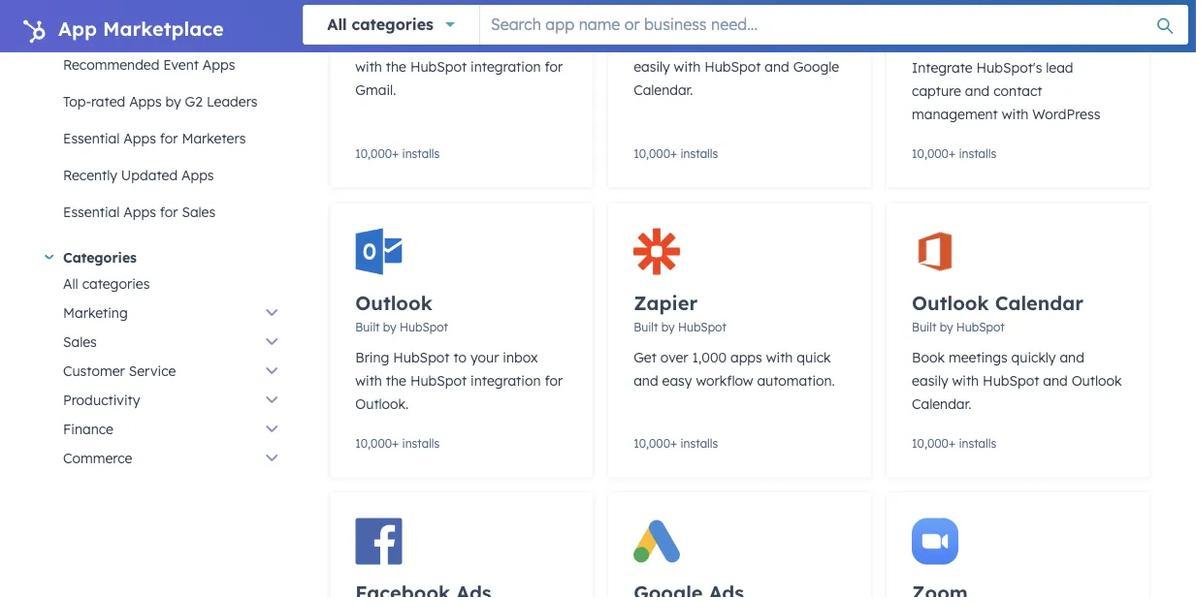 Task type: locate. For each thing, give the bounding box(es) containing it.
to for bring hubspot to your inbox with the hubspot integration for gmail.
[[454, 34, 467, 51]]

commerce link
[[51, 444, 299, 473]]

0 vertical spatial all
[[327, 15, 347, 34]]

essential for essential apps for marketers
[[63, 130, 120, 147]]

sales down recently updated apps link
[[182, 203, 216, 220]]

the inside bring hubspot to your inbox with the hubspot integration for gmail.
[[386, 58, 407, 75]]

with inside book meetings quickly and easily with hubspot and google calendar.
[[674, 58, 701, 75]]

bring for bring hubspot to your inbox with the hubspot integration for gmail.
[[355, 34, 389, 51]]

1 horizontal spatial sales
[[182, 203, 216, 220]]

outlook for built
[[355, 291, 433, 315]]

2 horizontal spatial outlook
[[1072, 372, 1122, 389]]

1 vertical spatial quickly
[[1012, 349, 1056, 366]]

meetings
[[671, 34, 729, 51], [949, 349, 1008, 366]]

0 horizontal spatial built by hubspot
[[355, 5, 448, 20]]

by inside the outlook calendar built by hubspot
[[940, 320, 953, 334]]

essential
[[63, 130, 120, 147], [63, 203, 120, 220]]

and
[[782, 34, 806, 51], [765, 58, 790, 75], [965, 82, 990, 99], [1060, 349, 1085, 366], [634, 372, 659, 389], [1043, 372, 1068, 389]]

integrate hubspot's lead capture and contact management with wordpress
[[912, 59, 1101, 122]]

integration inside bring hubspot to your inbox with the hubspot integration for outlook.
[[471, 372, 541, 389]]

updated
[[121, 166, 178, 183]]

2 your from the top
[[471, 349, 499, 366]]

0 horizontal spatial easily
[[634, 58, 670, 75]]

built by hubspot up bring hubspot to your inbox with the hubspot integration for gmail.
[[355, 5, 448, 20]]

1 your from the top
[[471, 34, 499, 51]]

integrate
[[912, 59, 973, 76]]

caret image
[[45, 255, 54, 260]]

integration for bring hubspot to your inbox with the hubspot integration for outlook.
[[471, 372, 541, 389]]

bring for bring hubspot to your inbox with the hubspot integration for outlook.
[[355, 349, 389, 366]]

meetings inside book meetings quickly and easily with hubspot and google calendar.
[[671, 34, 729, 51]]

0 vertical spatial categories
[[352, 15, 434, 34]]

1 horizontal spatial book
[[912, 349, 945, 366]]

for inside hubspot for wordpress built by hubspot
[[1003, 0, 1031, 0]]

built inside hubspot for wordpress built by hubspot
[[912, 30, 937, 44]]

workflow
[[696, 372, 754, 389]]

2 bring from the top
[[355, 349, 389, 366]]

event
[[163, 56, 199, 73]]

outlook inside the outlook calendar built by hubspot
[[912, 291, 989, 315]]

installs down bring hubspot to your inbox with the hubspot integration for gmail.
[[402, 147, 440, 161]]

management
[[912, 105, 998, 122]]

wordpress up integrate
[[912, 0, 1015, 25]]

installs down book meetings quickly and easily with hubspot and outlook calendar.
[[959, 437, 997, 451]]

0 vertical spatial meetings
[[671, 34, 729, 51]]

recommended event apps
[[63, 56, 235, 73]]

0 vertical spatial bring
[[355, 34, 389, 51]]

with inside bring hubspot to your inbox with the hubspot integration for gmail.
[[355, 58, 382, 75]]

outlook.
[[355, 395, 409, 412]]

the inside bring hubspot to your inbox with the hubspot integration for outlook.
[[386, 372, 407, 389]]

hubspot inside book meetings quickly and easily with hubspot and google calendar.
[[705, 58, 761, 75]]

easily for book meetings quickly and easily with hubspot and outlook calendar.
[[912, 372, 949, 389]]

0 horizontal spatial all categories
[[63, 275, 150, 292]]

0 horizontal spatial calendar.
[[634, 81, 693, 98]]

the up 'outlook.'
[[386, 372, 407, 389]]

all right crm at top left
[[327, 15, 347, 34]]

bring inside bring hubspot to your inbox with the hubspot integration for outlook.
[[355, 349, 389, 366]]

categories
[[352, 15, 434, 34], [82, 275, 150, 292]]

zapier built by hubspot
[[634, 291, 727, 334]]

wordpress down lead
[[1033, 105, 1101, 122]]

by up integrate
[[940, 30, 953, 44]]

built
[[355, 5, 380, 20], [634, 5, 658, 20], [912, 30, 937, 44], [355, 320, 380, 334], [634, 320, 658, 334], [912, 320, 937, 334]]

1 vertical spatial wordpress
[[1033, 105, 1101, 122]]

0 horizontal spatial wordpress
[[912, 0, 1015, 25]]

1 horizontal spatial quickly
[[1012, 349, 1056, 366]]

productivity link
[[51, 386, 299, 415]]

leaders
[[207, 93, 258, 110]]

1 vertical spatial bring
[[355, 349, 389, 366]]

all categories up gmail.
[[327, 15, 434, 34]]

1 vertical spatial book
[[912, 349, 945, 366]]

book for book meetings quickly and easily with hubspot and outlook calendar.
[[912, 349, 945, 366]]

service
[[129, 362, 176, 379]]

top-
[[63, 93, 91, 110]]

marketplace
[[103, 16, 224, 41]]

apps inside "link"
[[203, 56, 235, 73]]

inbox for bring hubspot to your inbox with the hubspot integration for gmail.
[[503, 34, 538, 51]]

book inside book meetings quickly and easily with hubspot and google calendar.
[[634, 34, 667, 51]]

1,000
[[692, 349, 727, 366]]

built inside zapier built by hubspot
[[634, 320, 658, 334]]

app marketplace
[[58, 16, 224, 41]]

10,000
[[355, 147, 392, 161], [634, 147, 671, 161], [912, 147, 949, 161], [355, 437, 392, 451], [634, 437, 671, 451], [912, 437, 949, 451]]

1 vertical spatial all
[[63, 275, 78, 292]]

1 vertical spatial sales
[[63, 333, 97, 350]]

bring inside bring hubspot to your inbox with the hubspot integration for gmail.
[[355, 34, 389, 51]]

integration
[[471, 58, 541, 75], [471, 372, 541, 389]]

capture
[[912, 82, 962, 99]]

0 vertical spatial wordpress
[[912, 0, 1015, 25]]

easily inside book meetings quickly and easily with hubspot and outlook calendar.
[[912, 372, 949, 389]]

to inside bring hubspot to your inbox with the hubspot integration for outlook.
[[454, 349, 467, 366]]

essential up recently
[[63, 130, 120, 147]]

installs down the easy at the right bottom
[[681, 437, 718, 451]]

calendar. inside book meetings quickly and easily with hubspot and google calendar.
[[634, 81, 693, 98]]

0 vertical spatial the
[[386, 58, 407, 75]]

automation.
[[757, 372, 835, 389]]

1 horizontal spatial calendar.
[[912, 395, 972, 412]]

1 vertical spatial your
[[471, 349, 499, 366]]

categories down 'categories'
[[82, 275, 150, 292]]

1 vertical spatial inbox
[[503, 349, 538, 366]]

1 horizontal spatial built by hubspot
[[634, 5, 727, 20]]

contact
[[994, 82, 1043, 99]]

with inside bring hubspot to your inbox with the hubspot integration for outlook.
[[355, 372, 382, 389]]

to inside bring hubspot to your inbox with the hubspot integration for gmail.
[[454, 34, 467, 51]]

1 horizontal spatial wordpress
[[1033, 105, 1101, 122]]

essential apps for sales link
[[51, 194, 299, 230]]

get
[[634, 349, 657, 366]]

all
[[327, 15, 347, 34], [63, 275, 78, 292]]

0 vertical spatial integration
[[471, 58, 541, 75]]

for
[[1003, 0, 1031, 0], [545, 58, 563, 75], [160, 130, 178, 147], [160, 203, 178, 220], [545, 372, 563, 389]]

recently updated apps
[[63, 166, 214, 183]]

built by hubspot
[[355, 5, 448, 20], [634, 5, 727, 20]]

0 vertical spatial all categories
[[327, 15, 434, 34]]

built by hubspot up book meetings quickly and easily with hubspot and google calendar.
[[634, 5, 727, 20]]

2 the from the top
[[386, 372, 407, 389]]

1 vertical spatial essential
[[63, 203, 120, 220]]

easily
[[634, 58, 670, 75], [912, 372, 949, 389]]

outlook inside outlook built by hubspot
[[355, 291, 433, 315]]

1 essential from the top
[[63, 130, 120, 147]]

apps right "event"
[[203, 56, 235, 73]]

by up gmail.
[[383, 5, 397, 20]]

top-rated apps by g2 leaders
[[63, 93, 258, 110]]

the
[[386, 58, 407, 75], [386, 372, 407, 389]]

1 vertical spatial calendar.
[[912, 395, 972, 412]]

by up book meetings quickly and easily with hubspot and google calendar.
[[662, 5, 675, 20]]

0 vertical spatial calendar.
[[634, 81, 693, 98]]

your inside bring hubspot to your inbox with the hubspot integration for gmail.
[[471, 34, 499, 51]]

to
[[99, 19, 113, 36], [454, 34, 467, 51], [454, 349, 467, 366]]

essential down recently
[[63, 203, 120, 220]]

1 horizontal spatial easily
[[912, 372, 949, 389]]

crm
[[247, 19, 277, 36]]

1 vertical spatial the
[[386, 372, 407, 389]]

1 vertical spatial categories
[[82, 275, 150, 292]]

customer
[[63, 362, 125, 379]]

1 the from the top
[[386, 58, 407, 75]]

wordpress
[[912, 0, 1015, 25], [1033, 105, 1101, 122]]

the up gmail.
[[386, 58, 407, 75]]

for inside bring hubspot to your inbox with the hubspot integration for gmail.
[[545, 58, 563, 75]]

apps to customize hubspot crm
[[63, 19, 277, 36]]

0 horizontal spatial all
[[63, 275, 78, 292]]

0 vertical spatial easily
[[634, 58, 670, 75]]

1 horizontal spatial categories
[[352, 15, 434, 34]]

+
[[392, 147, 399, 161], [671, 147, 677, 161], [949, 147, 956, 161], [392, 437, 399, 451], [671, 437, 677, 451], [949, 437, 956, 451]]

1 vertical spatial meetings
[[949, 349, 1008, 366]]

installs down management
[[959, 147, 997, 161]]

the for gmail.
[[386, 58, 407, 75]]

quickly for google
[[733, 34, 778, 51]]

hubspot inside the outlook calendar built by hubspot
[[957, 320, 1005, 334]]

by inside outlook built by hubspot
[[383, 320, 397, 334]]

marketers
[[182, 130, 246, 147]]

Search app name or business need... search field
[[480, 5, 1189, 44]]

marketing link
[[51, 298, 299, 328]]

your for bring hubspot to your inbox with the hubspot integration for outlook.
[[471, 349, 499, 366]]

your inside bring hubspot to your inbox with the hubspot integration for outlook.
[[471, 349, 499, 366]]

1 inbox from the top
[[503, 34, 538, 51]]

0 vertical spatial essential
[[63, 130, 120, 147]]

bring up gmail.
[[355, 34, 389, 51]]

sales
[[182, 203, 216, 220], [63, 333, 97, 350]]

1 built by hubspot from the left
[[355, 5, 448, 20]]

sales up customer
[[63, 333, 97, 350]]

by
[[383, 5, 397, 20], [662, 5, 675, 20], [940, 30, 953, 44], [166, 93, 181, 110], [383, 320, 397, 334], [662, 320, 675, 334], [940, 320, 953, 334]]

2 essential from the top
[[63, 203, 120, 220]]

0 vertical spatial inbox
[[503, 34, 538, 51]]

calendar. inside book meetings quickly and easily with hubspot and outlook calendar.
[[912, 395, 972, 412]]

by up 'outlook.'
[[383, 320, 397, 334]]

hubspot
[[912, 0, 997, 0], [400, 5, 448, 20], [678, 5, 727, 20], [187, 19, 243, 36], [957, 30, 1005, 44], [393, 34, 450, 51], [410, 58, 467, 75], [705, 58, 761, 75], [400, 320, 448, 334], [678, 320, 727, 334], [957, 320, 1005, 334], [393, 349, 450, 366], [410, 372, 467, 389], [983, 372, 1040, 389]]

0 horizontal spatial outlook
[[355, 291, 433, 315]]

categories up gmail.
[[352, 15, 434, 34]]

book for book meetings quickly and easily with hubspot and google calendar.
[[634, 34, 667, 51]]

0 vertical spatial your
[[471, 34, 499, 51]]

outlook for calendar
[[912, 291, 989, 315]]

quickly inside book meetings quickly and easily with hubspot and google calendar.
[[733, 34, 778, 51]]

calendar.
[[634, 81, 693, 98], [912, 395, 972, 412]]

calendar
[[995, 291, 1084, 315]]

sales link
[[51, 328, 299, 357]]

apps up recommended
[[63, 19, 96, 36]]

quickly inside book meetings quickly and easily with hubspot and outlook calendar.
[[1012, 349, 1056, 366]]

0 vertical spatial quickly
[[733, 34, 778, 51]]

by up book meetings quickly and easily with hubspot and outlook calendar.
[[940, 320, 953, 334]]

wordpress inside hubspot for wordpress built by hubspot
[[912, 0, 1015, 25]]

1 vertical spatial easily
[[912, 372, 949, 389]]

by down zapier
[[662, 320, 675, 334]]

with
[[355, 58, 382, 75], [674, 58, 701, 75], [1002, 105, 1029, 122], [766, 349, 793, 366], [355, 372, 382, 389], [952, 372, 979, 389]]

1 horizontal spatial meetings
[[949, 349, 1008, 366]]

0 horizontal spatial quickly
[[733, 34, 778, 51]]

1 horizontal spatial all
[[327, 15, 347, 34]]

meetings inside book meetings quickly and easily with hubspot and outlook calendar.
[[949, 349, 1008, 366]]

apps up recently updated apps
[[124, 130, 156, 147]]

1 horizontal spatial outlook
[[912, 291, 989, 315]]

for inside bring hubspot to your inbox with the hubspot integration for outlook.
[[545, 372, 563, 389]]

recommended
[[63, 56, 160, 73]]

quickly
[[733, 34, 778, 51], [1012, 349, 1056, 366]]

bring hubspot to your inbox with the hubspot integration for gmail.
[[355, 34, 563, 98]]

0 vertical spatial book
[[634, 34, 667, 51]]

1 integration from the top
[[471, 58, 541, 75]]

your
[[471, 34, 499, 51], [471, 349, 499, 366]]

bring up 'outlook.'
[[355, 349, 389, 366]]

apps
[[63, 19, 96, 36], [203, 56, 235, 73], [129, 93, 162, 110], [124, 130, 156, 147], [181, 166, 214, 183], [124, 203, 156, 220]]

with inside integrate hubspot's lead capture and contact management with wordpress
[[1002, 105, 1029, 122]]

0 horizontal spatial book
[[634, 34, 667, 51]]

with inside book meetings quickly and easily with hubspot and outlook calendar.
[[952, 372, 979, 389]]

integration inside bring hubspot to your inbox with the hubspot integration for gmail.
[[471, 58, 541, 75]]

easy
[[662, 372, 692, 389]]

bring hubspot to your inbox with the hubspot integration for outlook.
[[355, 349, 563, 412]]

wordpress inside integrate hubspot's lead capture and contact management with wordpress
[[1033, 105, 1101, 122]]

book inside book meetings quickly and easily with hubspot and outlook calendar.
[[912, 349, 945, 366]]

all categories
[[327, 15, 434, 34], [63, 275, 150, 292]]

outlook
[[355, 291, 433, 315], [912, 291, 989, 315], [1072, 372, 1122, 389]]

0 horizontal spatial meetings
[[671, 34, 729, 51]]

10,000 + installs
[[355, 147, 440, 161], [634, 147, 718, 161], [912, 147, 997, 161], [355, 437, 440, 451], [634, 437, 718, 451], [912, 437, 997, 451]]

2 inbox from the top
[[503, 349, 538, 366]]

built inside the outlook calendar built by hubspot
[[912, 320, 937, 334]]

quick
[[797, 349, 831, 366]]

bring
[[355, 34, 389, 51], [355, 349, 389, 366]]

1 bring from the top
[[355, 34, 389, 51]]

inbox inside bring hubspot to your inbox with the hubspot integration for outlook.
[[503, 349, 538, 366]]

calendar. for book meetings quickly and easily with hubspot and google calendar.
[[634, 81, 693, 98]]

2 integration from the top
[[471, 372, 541, 389]]

inbox for bring hubspot to your inbox with the hubspot integration for outlook.
[[503, 349, 538, 366]]

book
[[634, 34, 667, 51], [912, 349, 945, 366]]

1 vertical spatial integration
[[471, 372, 541, 389]]

installs
[[402, 147, 440, 161], [681, 147, 718, 161], [959, 147, 997, 161], [402, 437, 440, 451], [681, 437, 718, 451], [959, 437, 997, 451]]

all categories down 'categories'
[[63, 275, 150, 292]]

easily for book meetings quickly and easily with hubspot and google calendar.
[[634, 58, 670, 75]]

apps to customize hubspot crm link
[[51, 9, 299, 46]]

the for outlook.
[[386, 372, 407, 389]]

inbox
[[503, 34, 538, 51], [503, 349, 538, 366]]

1 horizontal spatial all categories
[[327, 15, 434, 34]]

all up the marketing
[[63, 275, 78, 292]]

easily inside book meetings quickly and easily with hubspot and google calendar.
[[634, 58, 670, 75]]

inbox inside bring hubspot to your inbox with the hubspot integration for gmail.
[[503, 34, 538, 51]]

2 built by hubspot from the left
[[634, 5, 727, 20]]



Task type: vqa. For each thing, say whether or not it's contained in the screenshot.
All
yes



Task type: describe. For each thing, give the bounding box(es) containing it.
apps down marketers
[[181, 166, 214, 183]]

categories
[[63, 249, 137, 266]]

essential for essential apps for sales
[[63, 203, 120, 220]]

calendar. for book meetings quickly and easily with hubspot and outlook calendar.
[[912, 395, 972, 412]]

and inside "get over 1,000 apps with quick and easy workflow automation."
[[634, 372, 659, 389]]

with for bring hubspot to your inbox with the hubspot integration for outlook.
[[355, 372, 382, 389]]

hubspot inside book meetings quickly and easily with hubspot and outlook calendar.
[[983, 372, 1040, 389]]

1 vertical spatial all categories
[[63, 275, 150, 292]]

essential apps for marketers
[[63, 130, 246, 147]]

marketing
[[63, 304, 128, 321]]

built by hubspot for meetings
[[634, 5, 727, 20]]

hubspot inside outlook built by hubspot
[[400, 320, 448, 334]]

by left g2 at the top
[[166, 93, 181, 110]]

zapier
[[634, 291, 698, 315]]

gmail.
[[355, 81, 396, 98]]

outlook built by hubspot
[[355, 291, 448, 334]]

categories inside popup button
[[352, 15, 434, 34]]

book meetings quickly and easily with hubspot and outlook calendar.
[[912, 349, 1122, 412]]

all categories link
[[51, 269, 299, 298]]

all categories button
[[303, 5, 479, 45]]

0 horizontal spatial sales
[[63, 333, 97, 350]]

by inside zapier built by hubspot
[[662, 320, 675, 334]]

rated
[[91, 93, 125, 110]]

with for bring hubspot to your inbox with the hubspot integration for gmail.
[[355, 58, 382, 75]]

0 vertical spatial sales
[[182, 203, 216, 220]]

all categories inside popup button
[[327, 15, 434, 34]]

lead
[[1046, 59, 1074, 76]]

commerce
[[63, 450, 132, 467]]

quickly for outlook
[[1012, 349, 1056, 366]]

get over 1,000 apps with quick and easy workflow automation.
[[634, 349, 835, 389]]

installs down book meetings quickly and easily with hubspot and google calendar.
[[681, 147, 718, 161]]

finance link
[[51, 415, 299, 444]]

meetings for book meetings quickly and easily with hubspot and google calendar.
[[671, 34, 729, 51]]

outlook calendar built by hubspot
[[912, 291, 1084, 334]]

hubspot's
[[977, 59, 1043, 76]]

recently
[[63, 166, 117, 183]]

to for bring hubspot to your inbox with the hubspot integration for outlook.
[[454, 349, 467, 366]]

hubspot for wordpress built by hubspot
[[912, 0, 1031, 44]]

with for book meetings quickly and easily with hubspot and google calendar.
[[674, 58, 701, 75]]

apps down recommended event apps
[[129, 93, 162, 110]]

with for book meetings quickly and easily with hubspot and outlook calendar.
[[952, 372, 979, 389]]

finance
[[63, 421, 114, 438]]

and inside integrate hubspot's lead capture and contact management with wordpress
[[965, 82, 990, 99]]

apps
[[731, 349, 763, 366]]

categories button
[[44, 246, 299, 269]]

google
[[794, 58, 839, 75]]

by inside hubspot for wordpress built by hubspot
[[940, 30, 953, 44]]

recommended event apps link
[[51, 46, 299, 83]]

top-rated apps by g2 leaders link
[[51, 83, 299, 120]]

hubspot inside zapier built by hubspot
[[678, 320, 727, 334]]

recently updated apps link
[[51, 157, 299, 194]]

productivity
[[63, 392, 140, 409]]

essential apps for marketers link
[[51, 120, 299, 157]]

installs down 'outlook.'
[[402, 437, 440, 451]]

built by hubspot for hubspot
[[355, 5, 448, 20]]

integration for bring hubspot to your inbox with the hubspot integration for gmail.
[[471, 58, 541, 75]]

essential apps for sales
[[63, 203, 216, 220]]

over
[[661, 349, 689, 366]]

built inside outlook built by hubspot
[[355, 320, 380, 334]]

customer service
[[63, 362, 176, 379]]

g2
[[185, 93, 203, 110]]

customize
[[116, 19, 183, 36]]

0 horizontal spatial categories
[[82, 275, 150, 292]]

meetings for book meetings quickly and easily with hubspot and outlook calendar.
[[949, 349, 1008, 366]]

your for bring hubspot to your inbox with the hubspot integration for gmail.
[[471, 34, 499, 51]]

app
[[58, 16, 97, 41]]

with inside "get over 1,000 apps with quick and easy workflow automation."
[[766, 349, 793, 366]]

apps down recently updated apps
[[124, 203, 156, 220]]

customer service link
[[51, 357, 299, 386]]

outlook inside book meetings quickly and easily with hubspot and outlook calendar.
[[1072, 372, 1122, 389]]

book meetings quickly and easily with hubspot and google calendar.
[[634, 34, 839, 98]]

all inside popup button
[[327, 15, 347, 34]]



